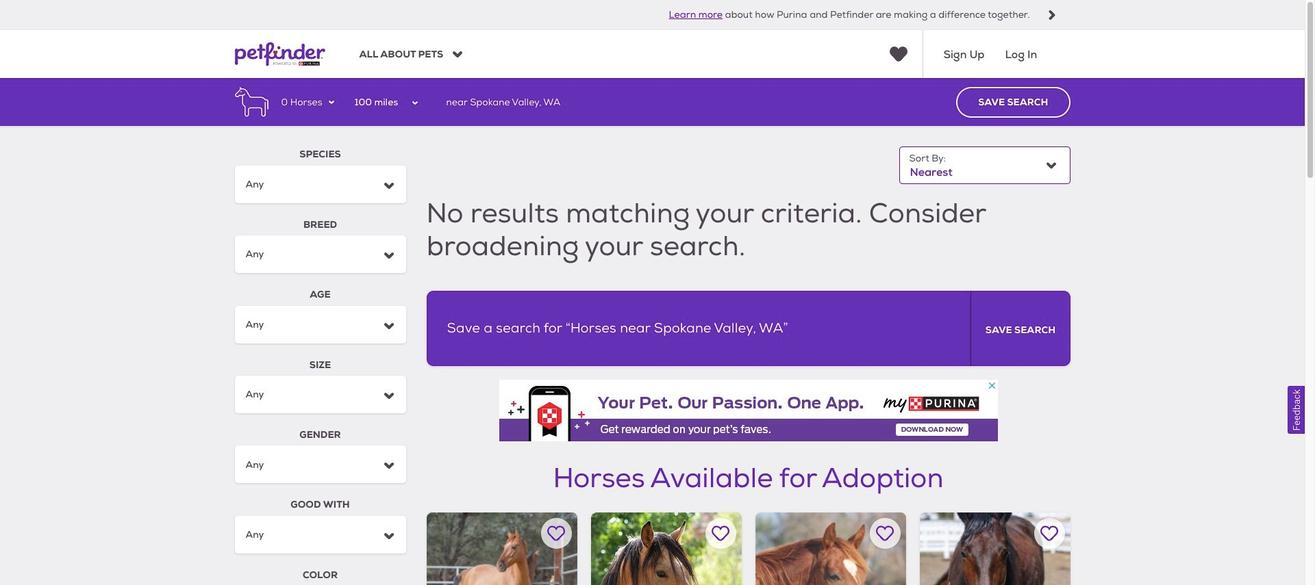 Task type: locate. For each thing, give the bounding box(es) containing it.
june, adoptable horse, adult female quarterhorse, scotland, sd. image
[[755, 513, 906, 586]]

main content
[[0, 78, 1305, 586]]

red, adoptable horse, adult male grade, el dorado hills, ca. image
[[426, 513, 577, 586]]

clancy, adoptable horse, adult male quarterhorse, kanab, ut. image
[[591, 513, 741, 586]]

petfinder home image
[[235, 30, 325, 78]]



Task type: vqa. For each thing, say whether or not it's contained in the screenshot.
main content
yes



Task type: describe. For each thing, give the bounding box(es) containing it.
nascar, adoptable horse, young female mustang, denver, co. image
[[920, 513, 1070, 586]]

advertisement element
[[499, 380, 998, 442]]



